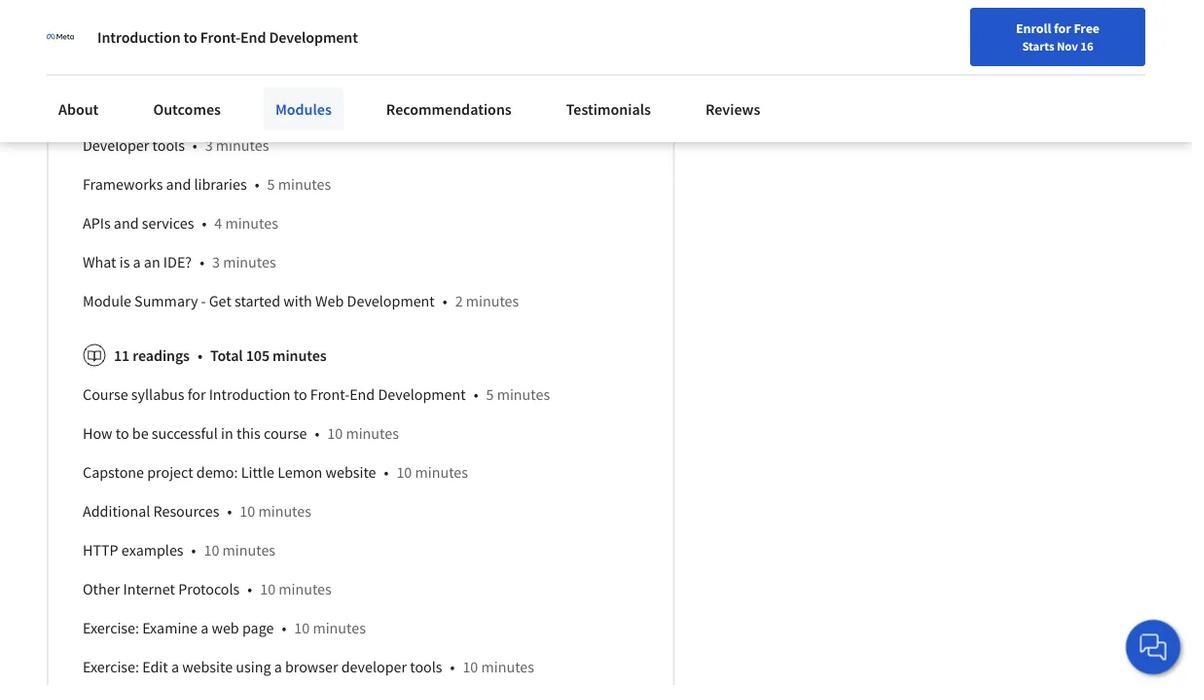 Task type: describe. For each thing, give the bounding box(es) containing it.
1 horizontal spatial website
[[326, 463, 376, 482]]

outcomes
[[153, 99, 221, 119]]

webpages, websites and web apps • 2 minutes
[[83, 97, 394, 116]]

to for css
[[117, 58, 131, 77]]

apps
[[278, 97, 310, 116]]

to for end
[[184, 27, 197, 47]]

to for successful
[[116, 424, 129, 443]]

additional resources • 10 minutes
[[83, 502, 311, 521]]

testimonials link
[[555, 88, 663, 130]]

be
[[132, 424, 149, 443]]

exercise: for exercise: edit a website using a browser developer tools
[[83, 657, 139, 677]]

for inside enroll for free starts nov 16
[[1054, 19, 1072, 37]]

105
[[246, 346, 270, 365]]

development for end
[[378, 385, 466, 404]]

recommendations
[[386, 99, 512, 119]]

0 vertical spatial 2
[[330, 97, 338, 116]]

examples
[[122, 541, 184, 560]]

libraries
[[194, 174, 247, 194]]

javascript
[[235, 58, 301, 77]]

intro to html, css and javascript • 4 minutes
[[83, 58, 386, 77]]

0 horizontal spatial for
[[188, 385, 206, 404]]

http examples • 10 minutes
[[83, 541, 276, 560]]

project
[[147, 463, 193, 482]]

1 vertical spatial 4
[[214, 213, 222, 233]]

readings
[[133, 346, 190, 365]]

1 horizontal spatial 5
[[486, 385, 494, 404]]

css
[[178, 58, 203, 77]]

a for edit
[[171, 657, 179, 677]]

frameworks and libraries • 5 minutes
[[83, 174, 331, 194]]

webpages,
[[83, 97, 153, 116]]

other
[[83, 579, 120, 599]]

1 vertical spatial 3
[[212, 252, 220, 272]]

using
[[236, 657, 271, 677]]

module summary - get started with web development • 2 minutes
[[83, 291, 519, 311]]

16
[[1081, 38, 1094, 54]]

developer tools • 3 minutes
[[83, 136, 269, 155]]

internet
[[123, 579, 175, 599]]

additional
[[83, 502, 150, 521]]

started
[[235, 291, 280, 311]]

successful
[[152, 424, 218, 443]]

• total 105 minutes
[[198, 346, 327, 365]]

development for web
[[347, 291, 435, 311]]

how
[[83, 424, 112, 443]]

is
[[119, 252, 130, 272]]

0 vertical spatial http
[[184, 19, 220, 38]]

a for is
[[133, 252, 141, 272]]

11
[[114, 346, 130, 365]]

about link
[[47, 88, 110, 130]]

a for examine
[[201, 618, 209, 638]]

developer
[[83, 136, 149, 155]]

frameworks
[[83, 174, 163, 194]]

0 vertical spatial 4
[[322, 58, 329, 77]]

browser
[[285, 657, 338, 677]]

modules link
[[264, 88, 344, 130]]

introduction for introduction to http • 7 minutes
[[83, 19, 164, 38]]

enroll for free starts nov 16
[[1016, 19, 1100, 54]]

with
[[284, 291, 312, 311]]

ide?
[[163, 252, 192, 272]]

what is a an ide? • 3 minutes
[[83, 252, 276, 272]]

outcomes link
[[142, 88, 233, 130]]

and right css
[[206, 58, 232, 77]]

nov
[[1057, 38, 1079, 54]]

course
[[264, 424, 307, 443]]

protocols
[[178, 579, 240, 599]]

a right the using
[[274, 657, 282, 677]]

exercise: for exercise: examine a web page
[[83, 618, 139, 638]]

other internet protocols • 10 minutes
[[83, 579, 332, 599]]

apis
[[83, 213, 111, 233]]

11 readings
[[114, 346, 190, 365]]

total
[[210, 346, 243, 365]]

capstone project demo: little lemon website • 10 minutes
[[83, 463, 468, 482]]

web
[[212, 618, 239, 638]]

apis and services • 4 minutes
[[83, 213, 278, 233]]

0 vertical spatial 3
[[205, 136, 213, 155]]



Task type: locate. For each thing, give the bounding box(es) containing it.
•
[[228, 19, 232, 38], [309, 58, 314, 77], [318, 97, 323, 116], [193, 136, 197, 155], [255, 174, 260, 194], [202, 213, 207, 233], [200, 252, 204, 272], [443, 291, 447, 311], [198, 346, 203, 365], [474, 385, 479, 404], [315, 424, 320, 443], [384, 463, 389, 482], [227, 502, 232, 521], [191, 541, 196, 560], [248, 579, 252, 599], [282, 618, 287, 638], [450, 657, 455, 677]]

examine
[[142, 618, 198, 638]]

0 horizontal spatial 4
[[214, 213, 222, 233]]

and
[[206, 58, 232, 77], [218, 97, 243, 116], [166, 174, 191, 194], [114, 213, 139, 233]]

1 vertical spatial 2
[[455, 291, 463, 311]]

introduction up this
[[209, 385, 291, 404]]

0 horizontal spatial front-
[[200, 27, 241, 47]]

a right the is
[[133, 252, 141, 272]]

0 vertical spatial end
[[241, 27, 266, 47]]

None search field
[[262, 12, 427, 51]]

1 horizontal spatial 4
[[322, 58, 329, 77]]

1 horizontal spatial http
[[184, 19, 220, 38]]

1 horizontal spatial web
[[315, 291, 344, 311]]

0 horizontal spatial end
[[241, 27, 266, 47]]

html,
[[134, 58, 175, 77]]

0 horizontal spatial http
[[83, 541, 118, 560]]

0 vertical spatial web
[[246, 97, 275, 116]]

this
[[237, 424, 261, 443]]

reviews
[[706, 99, 761, 119]]

services
[[142, 213, 194, 233]]

get
[[209, 291, 232, 311]]

http up css
[[184, 19, 220, 38]]

starts
[[1023, 38, 1055, 54]]

website
[[326, 463, 376, 482], [182, 657, 233, 677]]

2 vertical spatial development
[[378, 385, 466, 404]]

intro
[[83, 58, 114, 77]]

for
[[1054, 19, 1072, 37], [188, 385, 206, 404]]

1 vertical spatial web
[[315, 291, 344, 311]]

http up other
[[83, 541, 118, 560]]

resources
[[153, 502, 220, 521]]

4 up modules
[[322, 58, 329, 77]]

introduction to http • 7 minutes
[[83, 19, 304, 38]]

0 horizontal spatial tools
[[152, 136, 185, 155]]

introduction up html, in the left of the page
[[97, 27, 181, 47]]

1 vertical spatial for
[[188, 385, 206, 404]]

0 horizontal spatial web
[[246, 97, 275, 116]]

to
[[168, 19, 181, 38], [184, 27, 197, 47], [117, 58, 131, 77], [294, 385, 307, 404], [116, 424, 129, 443]]

0 vertical spatial for
[[1054, 19, 1072, 37]]

about
[[58, 99, 99, 119]]

and up apis and services • 4 minutes
[[166, 174, 191, 194]]

web right with
[[315, 291, 344, 311]]

menu item
[[836, 19, 961, 83]]

coursera image
[[16, 16, 139, 47]]

3 up frameworks and libraries • 5 minutes
[[205, 136, 213, 155]]

minutes
[[251, 19, 304, 38], [332, 58, 386, 77], [341, 97, 394, 116], [216, 136, 269, 155], [278, 174, 331, 194], [225, 213, 278, 233], [223, 252, 276, 272], [466, 291, 519, 311], [273, 346, 327, 365], [497, 385, 550, 404], [346, 424, 399, 443], [415, 463, 468, 482], [258, 502, 311, 521], [223, 541, 276, 560], [279, 579, 332, 599], [313, 618, 366, 638], [481, 657, 534, 677]]

0 horizontal spatial 2
[[330, 97, 338, 116]]

1 horizontal spatial end
[[350, 385, 375, 404]]

and right apis
[[114, 213, 139, 233]]

http
[[184, 19, 220, 38], [83, 541, 118, 560]]

page
[[242, 618, 274, 638]]

front-
[[200, 27, 241, 47], [310, 385, 350, 404]]

1 vertical spatial end
[[350, 385, 375, 404]]

what
[[83, 252, 116, 272]]

course
[[83, 385, 128, 404]]

web
[[246, 97, 275, 116], [315, 291, 344, 311]]

1 vertical spatial 5
[[486, 385, 494, 404]]

lemon
[[278, 463, 323, 482]]

demo:
[[196, 463, 238, 482]]

exercise: examine a web page • 10 minutes
[[83, 618, 366, 638]]

development
[[269, 27, 358, 47], [347, 291, 435, 311], [378, 385, 466, 404]]

1 horizontal spatial for
[[1054, 19, 1072, 37]]

capstone
[[83, 463, 144, 482]]

how to be successful in this course • 10 minutes
[[83, 424, 399, 443]]

10
[[327, 424, 343, 443], [397, 463, 412, 482], [240, 502, 255, 521], [204, 541, 219, 560], [260, 579, 276, 599], [294, 618, 310, 638], [463, 657, 478, 677]]

exercise:
[[83, 618, 139, 638], [83, 657, 139, 677]]

introduction to front-end development
[[97, 27, 358, 47]]

1 vertical spatial front-
[[310, 385, 350, 404]]

4 down libraries
[[214, 213, 222, 233]]

websites
[[156, 97, 215, 116]]

for up the nov
[[1054, 19, 1072, 37]]

0 vertical spatial 5
[[267, 174, 275, 194]]

1 vertical spatial tools
[[410, 657, 443, 677]]

front- down • total 105 minutes
[[310, 385, 350, 404]]

an
[[144, 252, 160, 272]]

1 vertical spatial development
[[347, 291, 435, 311]]

1 exercise: from the top
[[83, 618, 139, 638]]

exercise: edit a website using a browser developer tools • 10 minutes
[[83, 657, 534, 677]]

recommendations link
[[375, 88, 524, 130]]

1 vertical spatial http
[[83, 541, 118, 560]]

meta image
[[47, 23, 74, 51]]

0 vertical spatial tools
[[152, 136, 185, 155]]

a left 'web'
[[201, 618, 209, 638]]

2
[[330, 97, 338, 116], [455, 291, 463, 311]]

enroll
[[1016, 19, 1052, 37]]

to for •
[[168, 19, 181, 38]]

website right lemon
[[326, 463, 376, 482]]

a
[[133, 252, 141, 272], [201, 618, 209, 638], [171, 657, 179, 677], [274, 657, 282, 677]]

tools right developer
[[410, 657, 443, 677]]

free
[[1074, 19, 1100, 37]]

summary
[[134, 291, 198, 311]]

module
[[83, 291, 131, 311]]

front- up intro to html, css and javascript • 4 minutes
[[200, 27, 241, 47]]

1 horizontal spatial tools
[[410, 657, 443, 677]]

1 horizontal spatial 2
[[455, 291, 463, 311]]

web left apps
[[246, 97, 275, 116]]

introduction for introduction to front-end development
[[97, 27, 181, 47]]

0 vertical spatial development
[[269, 27, 358, 47]]

modules
[[275, 99, 332, 119]]

end
[[241, 27, 266, 47], [350, 385, 375, 404]]

0 vertical spatial front-
[[200, 27, 241, 47]]

introduction up intro
[[83, 19, 164, 38]]

edit
[[142, 657, 168, 677]]

a right edit
[[171, 657, 179, 677]]

1 horizontal spatial front-
[[310, 385, 350, 404]]

exercise: down other
[[83, 618, 139, 638]]

0 vertical spatial exercise:
[[83, 618, 139, 638]]

0 horizontal spatial 5
[[267, 174, 275, 194]]

1 vertical spatial website
[[182, 657, 233, 677]]

reviews link
[[694, 88, 772, 130]]

chat with us image
[[1138, 632, 1169, 663]]

for right "syllabus"
[[188, 385, 206, 404]]

tools down the outcomes
[[152, 136, 185, 155]]

5
[[267, 174, 275, 194], [486, 385, 494, 404]]

0 horizontal spatial website
[[182, 657, 233, 677]]

little
[[241, 463, 274, 482]]

website down exercise: examine a web page • 10 minutes
[[182, 657, 233, 677]]

3 right ide?
[[212, 252, 220, 272]]

in
[[221, 424, 233, 443]]

exercise: left edit
[[83, 657, 139, 677]]

syllabus
[[131, 385, 184, 404]]

introduction
[[83, 19, 164, 38], [97, 27, 181, 47], [209, 385, 291, 404]]

and down intro to html, css and javascript • 4 minutes
[[218, 97, 243, 116]]

0 vertical spatial website
[[326, 463, 376, 482]]

testimonials
[[566, 99, 651, 119]]

1 vertical spatial exercise:
[[83, 657, 139, 677]]

developer
[[341, 657, 407, 677]]

-
[[201, 291, 206, 311]]

course syllabus for introduction to front-end development • 5 minutes
[[83, 385, 550, 404]]

2 exercise: from the top
[[83, 657, 139, 677]]

7
[[240, 19, 248, 38]]



Task type: vqa. For each thing, say whether or not it's contained in the screenshot.


